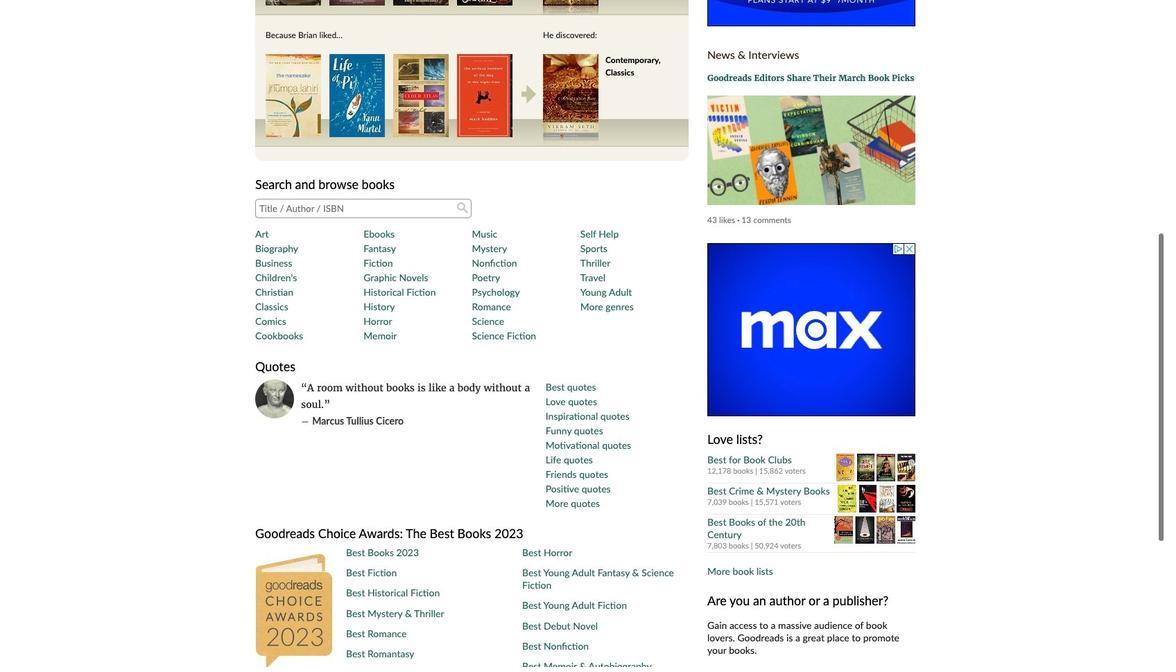 Task type: describe. For each thing, give the bounding box(es) containing it.
boneshaker by cherie priest image
[[266, 0, 321, 6]]

marcus tullius cicero image
[[255, 380, 294, 419]]

the girl with the dragon tattoo by stieg larsson image
[[838, 485, 857, 513]]

clementine by cherie priest image
[[393, 0, 449, 6]]

2 advertisement element from the top
[[707, 243, 915, 417]]

goodreads editors share their march book picks image
[[707, 96, 915, 205]]

the great gatsby by f. scott fitzgerald image
[[898, 516, 915, 544]]

the anubis gates by tim powers image
[[329, 0, 385, 6]]

infernal devices by k.w. jeter image
[[543, 0, 599, 6]]

search image
[[457, 203, 468, 214]]

to kill a mockingbird by harper lee image
[[835, 516, 853, 544]]

rebecca by daphne du maurier image
[[897, 485, 915, 513]]

harry potter and the sorcerer's stone by j.k. rowling image
[[877, 516, 895, 544]]

1 advertisement element from the top
[[707, 0, 915, 26]]

and then there were none by agatha christie image
[[859, 485, 877, 513]]

angels & demons by dan       brown image
[[879, 485, 894, 513]]

a suitable boy by vikram seth image
[[543, 54, 599, 137]]

the book thief by markus zusak image
[[898, 454, 915, 482]]

Title / Author / ISBN text field
[[255, 199, 472, 218]]

&rarr; image
[[522, 85, 536, 104]]



Task type: locate. For each thing, give the bounding box(es) containing it.
the help by kathryn stockett image
[[836, 454, 855, 482]]

water for elephants by sara gruen image
[[877, 454, 895, 482]]

life of pi by yann martel image
[[329, 54, 385, 137]]

1 vertical spatial advertisement element
[[707, 243, 915, 417]]

1984 by george orwell image
[[855, 516, 874, 544]]

0 vertical spatial advertisement element
[[707, 0, 915, 26]]

advertisement element
[[707, 0, 915, 26], [707, 243, 915, 417]]

the namesake by jhumpa lahiri image
[[266, 54, 321, 137]]

the buntline special by mike resnick image
[[457, 0, 513, 6]]

cloud atlas by david mitchell image
[[393, 54, 449, 137]]

2023 goodreads choice awards image
[[255, 547, 346, 668]]

the kite runner by khaled hosseini image
[[857, 454, 874, 482]]

the curious incident of the dog in the night-time by mark haddon image
[[457, 54, 513, 137]]



Task type: vqa. For each thing, say whether or not it's contained in the screenshot.
0 likes link
no



